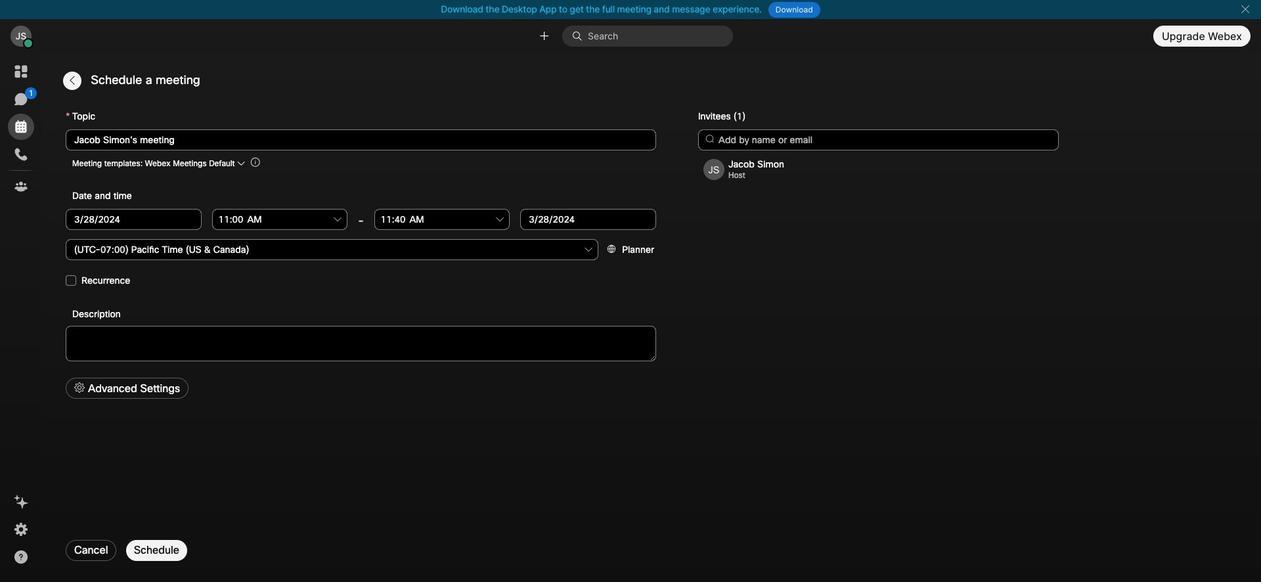 Task type: describe. For each thing, give the bounding box(es) containing it.
webex tab list
[[8, 58, 37, 200]]



Task type: vqa. For each thing, say whether or not it's contained in the screenshot.
Add team moderator list item
no



Task type: locate. For each thing, give the bounding box(es) containing it.
navigation
[[0, 53, 42, 582]]

cancel_16 image
[[1241, 4, 1251, 14]]



